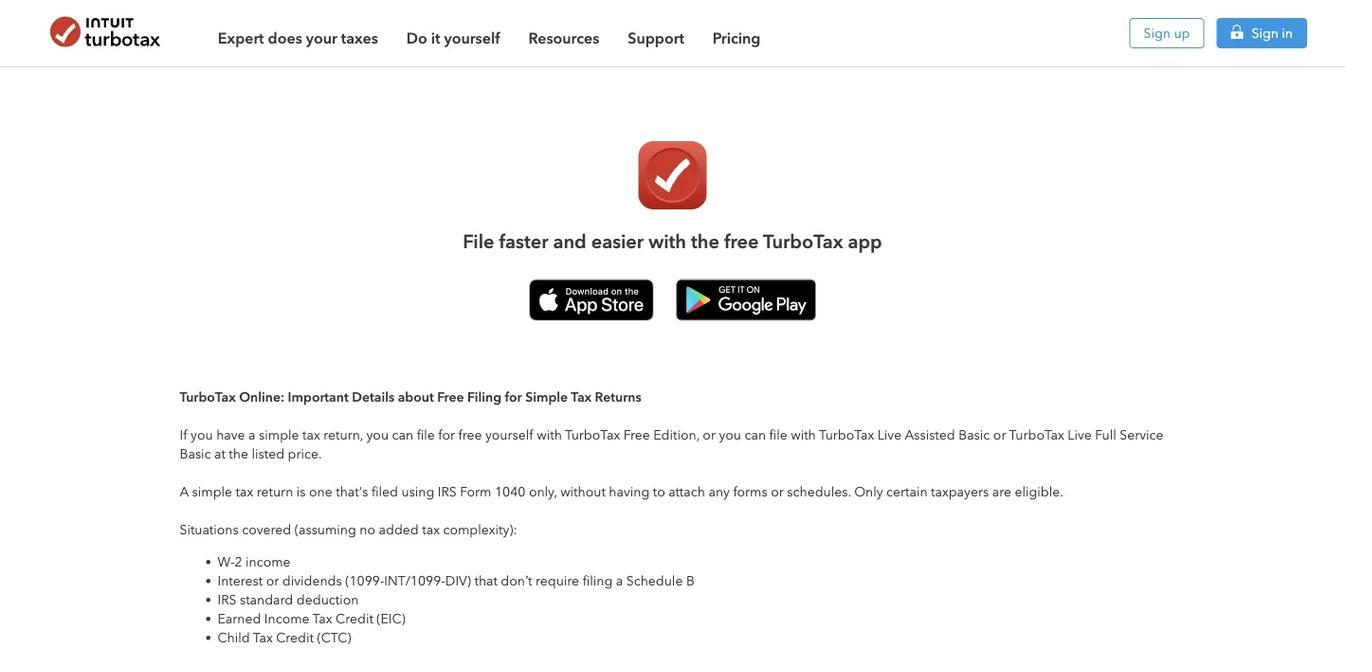 Task type: locate. For each thing, give the bounding box(es) containing it.
sign inside "link"
[[1144, 25, 1171, 41]]

1 vertical spatial basic
[[180, 446, 211, 462]]

0 horizontal spatial live
[[878, 427, 902, 443]]

1 vertical spatial tax
[[313, 611, 332, 627]]

2 sign from the left
[[1252, 25, 1279, 41]]

irs inside w-2 income interest or dividends (1099-int/1099-div) that don't require filing a schedule b irs standard deduction earned income tax credit (eic) child tax credit (ctc)
[[218, 592, 236, 608]]

interest
[[218, 573, 263, 589]]

1 horizontal spatial a
[[616, 573, 623, 589]]

certain
[[886, 484, 928, 500]]

1 vertical spatial free
[[458, 427, 482, 443]]

turbotax online: important details about free filing for simple tax returns
[[180, 389, 641, 405]]

irs left form
[[438, 484, 457, 500]]

credit
[[336, 611, 373, 627], [276, 630, 314, 646]]

(1099-
[[345, 573, 384, 589]]

w-
[[218, 554, 235, 570]]

2 vertical spatial tax
[[422, 522, 440, 537]]

can up forms
[[745, 427, 766, 443]]

your
[[306, 28, 337, 47]]

details
[[352, 389, 394, 405]]

turbotax
[[180, 389, 236, 405], [565, 427, 620, 443], [819, 427, 874, 443], [1009, 427, 1064, 443]]

you right return,
[[366, 427, 389, 443]]

is
[[297, 484, 306, 500]]

1 horizontal spatial tax
[[313, 611, 332, 627]]

standard
[[240, 592, 293, 608]]

1 vertical spatial yourself
[[485, 427, 533, 443]]

yourself right it
[[444, 28, 500, 47]]

can down turbotax online: important details about free filing for simple tax returns
[[392, 427, 413, 443]]

or down income
[[266, 573, 279, 589]]

tax
[[571, 389, 592, 405], [313, 611, 332, 627], [253, 630, 273, 646]]

3 you from the left
[[719, 427, 741, 443]]

1 horizontal spatial basic
[[959, 427, 990, 443]]

simple inside if you have a simple tax return, you can file for free yourself with turbotax free edition, or you can file with turbotax live assisted basic or turbotax live full service basic at the listed price.
[[259, 427, 299, 443]]

yourself
[[444, 28, 500, 47], [485, 427, 533, 443]]

0 horizontal spatial tax
[[253, 630, 273, 646]]

2 live from the left
[[1068, 427, 1092, 443]]

tax for have
[[302, 427, 320, 443]]

yourself inside 'link'
[[444, 28, 500, 47]]

1 vertical spatial the
[[229, 446, 248, 462]]

at
[[214, 446, 225, 462]]

for down turbotax online: important details about free filing for simple tax returns
[[438, 427, 455, 443]]

1 horizontal spatial free
[[724, 230, 759, 253]]

easier
[[591, 230, 644, 253]]

free
[[724, 230, 759, 253], [458, 427, 482, 443]]

2 horizontal spatial tax
[[571, 389, 592, 405]]

file
[[417, 427, 435, 443], [769, 427, 788, 443]]

faster
[[499, 230, 548, 253]]

do it yourself link
[[406, 17, 500, 49]]

0 horizontal spatial tax
[[236, 484, 253, 500]]

the up get it on google play image
[[691, 230, 720, 253]]

1 horizontal spatial live
[[1068, 427, 1092, 443]]

with up schedules.
[[791, 427, 816, 443]]

file up schedules.
[[769, 427, 788, 443]]

2 vertical spatial tax
[[253, 630, 273, 646]]

download on the apple app store image
[[529, 279, 654, 321]]

if
[[180, 427, 187, 443]]

can
[[392, 427, 413, 443], [745, 427, 766, 443]]

sign in
[[1252, 25, 1293, 41]]

1 sign from the left
[[1144, 25, 1171, 41]]

free up get it on google play image
[[724, 230, 759, 253]]

the inside if you have a simple tax return, you can file for free yourself with turbotax free edition, or you can file with turbotax live assisted basic or turbotax live full service basic at the listed price.
[[229, 446, 248, 462]]

expert does your taxes
[[218, 28, 378, 47]]

simple right a
[[192, 484, 232, 500]]

turbotax image
[[38, 16, 172, 47]]

with
[[649, 230, 686, 253], [537, 427, 562, 443], [791, 427, 816, 443]]

income
[[246, 554, 291, 570]]

0 horizontal spatial for
[[438, 427, 455, 443]]

tax inside if you have a simple tax return, you can file for free yourself with turbotax free edition, or you can file with turbotax live assisted basic or turbotax live full service basic at the listed price.
[[302, 427, 320, 443]]

get it on google play image
[[676, 279, 816, 321]]

attach
[[669, 484, 705, 500]]

1 vertical spatial irs
[[218, 592, 236, 608]]

1 horizontal spatial you
[[366, 427, 389, 443]]

0 horizontal spatial the
[[229, 446, 248, 462]]

sign left in
[[1252, 25, 1279, 41]]

0 vertical spatial irs
[[438, 484, 457, 500]]

credit up (ctc)
[[336, 611, 373, 627]]

a simple tax return is one that's filed using irs form 1040 only, without having to attach any forms or schedules. only certain taxpayers are eligible.
[[180, 484, 1064, 500]]

free down filing
[[458, 427, 482, 443]]

0 horizontal spatial basic
[[180, 446, 211, 462]]

sign for sign up
[[1144, 25, 1171, 41]]

1 vertical spatial credit
[[276, 630, 314, 646]]

for
[[505, 389, 522, 405], [438, 427, 455, 443]]

1 horizontal spatial tax
[[302, 427, 320, 443]]

filing
[[583, 573, 613, 589]]

one
[[309, 484, 332, 500]]

require
[[536, 573, 579, 589]]

a
[[180, 484, 189, 500]]

free left filing
[[437, 389, 464, 405]]

0 vertical spatial simple
[[259, 427, 299, 443]]

0 horizontal spatial a
[[248, 427, 256, 443]]

or up "are"
[[993, 427, 1006, 443]]

0 vertical spatial tax
[[302, 427, 320, 443]]

pricing
[[713, 28, 761, 47]]

service
[[1120, 427, 1164, 443]]

1 horizontal spatial for
[[505, 389, 522, 405]]

0 horizontal spatial you
[[191, 427, 213, 443]]

the right "at"
[[229, 446, 248, 462]]

basic
[[959, 427, 990, 443], [180, 446, 211, 462]]

0 horizontal spatial sign
[[1144, 25, 1171, 41]]

1 vertical spatial for
[[438, 427, 455, 443]]

you
[[191, 427, 213, 443], [366, 427, 389, 443], [719, 427, 741, 443]]

live
[[878, 427, 902, 443], [1068, 427, 1092, 443]]

1 horizontal spatial file
[[769, 427, 788, 443]]

a right "have"
[[248, 427, 256, 443]]

2 horizontal spatial tax
[[422, 522, 440, 537]]

with down simple
[[537, 427, 562, 443]]

tax
[[302, 427, 320, 443], [236, 484, 253, 500], [422, 522, 440, 537]]

sign
[[1144, 25, 1171, 41], [1252, 25, 1279, 41]]

basic right assisted
[[959, 427, 990, 443]]

1 file from the left
[[417, 427, 435, 443]]

sign left up
[[1144, 25, 1171, 41]]

1 horizontal spatial simple
[[259, 427, 299, 443]]

yourself down filing
[[485, 427, 533, 443]]

1 vertical spatial free
[[623, 427, 650, 443]]

credit down income
[[276, 630, 314, 646]]

do
[[406, 28, 427, 47]]

0 vertical spatial yourself
[[444, 28, 500, 47]]

file down about
[[417, 427, 435, 443]]

having
[[609, 484, 650, 500]]

1 horizontal spatial free
[[623, 427, 650, 443]]

turbotax up eligible.
[[1009, 427, 1064, 443]]

0 vertical spatial credit
[[336, 611, 373, 627]]

basic down if
[[180, 446, 211, 462]]

tax down deduction
[[313, 611, 332, 627]]

a inside w-2 income interest or dividends (1099-int/1099-div) that don't require filing a schedule b irs standard deduction earned income tax credit (eic) child tax credit (ctc)
[[616, 573, 623, 589]]

1 horizontal spatial sign
[[1252, 25, 1279, 41]]

with right 'easier' on the left of page
[[649, 230, 686, 253]]

free
[[437, 389, 464, 405], [623, 427, 650, 443]]

0 horizontal spatial file
[[417, 427, 435, 443]]

2 file from the left
[[769, 427, 788, 443]]

sign up
[[1144, 25, 1190, 41]]

live left assisted
[[878, 427, 902, 443]]

1 horizontal spatial can
[[745, 427, 766, 443]]

tax up price.
[[302, 427, 320, 443]]

you right "edition,"
[[719, 427, 741, 443]]

2 horizontal spatial with
[[791, 427, 816, 443]]

0 horizontal spatial can
[[392, 427, 413, 443]]

tax right child
[[253, 630, 273, 646]]

a right filing
[[616, 573, 623, 589]]

0 vertical spatial the
[[691, 230, 720, 253]]

0 horizontal spatial with
[[537, 427, 562, 443]]

tax for (assuming
[[422, 522, 440, 537]]

for right filing
[[505, 389, 522, 405]]

tax right added
[[422, 522, 440, 537]]

1 horizontal spatial the
[[691, 230, 720, 253]]

a inside if you have a simple tax return, you can file for free yourself with turbotax free edition, or you can file with turbotax live assisted basic or turbotax live full service basic at the listed price.
[[248, 427, 256, 443]]

pricing link
[[713, 17, 761, 49]]

sign up link
[[1130, 18, 1204, 48]]

you right if
[[191, 427, 213, 443]]

0 vertical spatial free
[[724, 230, 759, 253]]

1 horizontal spatial irs
[[438, 484, 457, 500]]

0 horizontal spatial irs
[[218, 592, 236, 608]]

expert
[[218, 28, 264, 47]]

0 horizontal spatial free
[[458, 427, 482, 443]]

turbotax up "have"
[[180, 389, 236, 405]]

1 vertical spatial simple
[[192, 484, 232, 500]]

2 you from the left
[[366, 427, 389, 443]]

2 horizontal spatial you
[[719, 427, 741, 443]]

added
[[379, 522, 419, 537]]

0 vertical spatial for
[[505, 389, 522, 405]]

simple up listed
[[259, 427, 299, 443]]

tax right simple
[[571, 389, 592, 405]]

assisted
[[905, 427, 955, 443]]

live left "full"
[[1068, 427, 1092, 443]]

free left "edition,"
[[623, 427, 650, 443]]

irs up 'earned'
[[218, 592, 236, 608]]

income
[[264, 611, 310, 627]]

or
[[703, 427, 716, 443], [993, 427, 1006, 443], [771, 484, 784, 500], [266, 573, 279, 589]]

irs
[[438, 484, 457, 500], [218, 592, 236, 608]]

it
[[431, 28, 440, 47]]

tax left return
[[236, 484, 253, 500]]

1 vertical spatial a
[[616, 573, 623, 589]]

0 vertical spatial free
[[437, 389, 464, 405]]

0 vertical spatial a
[[248, 427, 256, 443]]

simple
[[259, 427, 299, 443], [192, 484, 232, 500]]



Task type: vqa. For each thing, say whether or not it's contained in the screenshot.
219's State
no



Task type: describe. For each thing, give the bounding box(es) containing it.
up
[[1174, 25, 1190, 41]]

earned
[[218, 611, 261, 627]]

or right forms
[[771, 484, 784, 500]]

(ctc)
[[317, 630, 351, 646]]

1 live from the left
[[878, 427, 902, 443]]

0 horizontal spatial credit
[[276, 630, 314, 646]]

schedules.
[[787, 484, 851, 500]]

taxpayers
[[931, 484, 989, 500]]

support
[[628, 28, 684, 47]]

any
[[709, 484, 730, 500]]

deduction
[[297, 592, 359, 608]]

0 vertical spatial tax
[[571, 389, 592, 405]]

filed
[[372, 484, 398, 500]]

child
[[218, 630, 250, 646]]

covered
[[242, 522, 291, 537]]

free inside if you have a simple tax return, you can file for free yourself with turbotax free edition, or you can file with turbotax live assisted basic or turbotax live full service basic at the listed price.
[[458, 427, 482, 443]]

full
[[1095, 427, 1117, 443]]

that's
[[336, 484, 368, 500]]

without
[[560, 484, 606, 500]]

in
[[1282, 25, 1293, 41]]

situations covered (assuming no added tax complexity):
[[180, 522, 517, 537]]

free inside if you have a simple tax return, you can file for free yourself with turbotax free edition, or you can file with turbotax live assisted basic or turbotax live full service basic at the listed price.
[[623, 427, 650, 443]]

1 can from the left
[[392, 427, 413, 443]]

(assuming
[[295, 522, 356, 537]]

price.
[[288, 446, 322, 462]]

turbotax up only
[[819, 427, 874, 443]]

resources
[[528, 28, 599, 47]]

no
[[360, 522, 375, 537]]

to
[[653, 484, 665, 500]]

file faster and easier with the free turbotax app
[[463, 230, 882, 253]]

simple
[[525, 389, 568, 405]]

sign in link
[[1217, 18, 1307, 48]]

do it yourself
[[406, 28, 500, 47]]

only
[[854, 484, 883, 500]]

returns
[[595, 389, 641, 405]]

support link
[[628, 17, 684, 49]]

situations
[[180, 522, 239, 537]]

that
[[474, 573, 498, 589]]

div)
[[445, 573, 471, 589]]

about
[[398, 389, 434, 405]]

and
[[553, 230, 587, 253]]

forms
[[733, 484, 768, 500]]

using
[[401, 484, 434, 500]]

don't
[[501, 573, 532, 589]]

listed
[[252, 446, 284, 462]]

eligible.
[[1015, 484, 1064, 500]]

1 horizontal spatial credit
[[336, 611, 373, 627]]

int/1099-
[[384, 573, 445, 589]]

expert does your taxes link
[[218, 17, 378, 49]]

only,
[[529, 484, 557, 500]]

2 can from the left
[[745, 427, 766, 443]]

important
[[288, 389, 349, 405]]

turbotax app
[[763, 230, 882, 253]]

turbotax down returns
[[565, 427, 620, 443]]

have
[[216, 427, 245, 443]]

0 horizontal spatial simple
[[192, 484, 232, 500]]

0 horizontal spatial free
[[437, 389, 464, 405]]

yourself inside if you have a simple tax return, you can file for free yourself with turbotax free edition, or you can file with turbotax live assisted basic or turbotax live full service basic at the listed price.
[[485, 427, 533, 443]]

return
[[257, 484, 293, 500]]

file
[[463, 230, 494, 253]]

are
[[992, 484, 1011, 500]]

taxes
[[341, 28, 378, 47]]

1 you from the left
[[191, 427, 213, 443]]

1 vertical spatial tax
[[236, 484, 253, 500]]

does
[[268, 28, 302, 47]]

1040
[[495, 484, 526, 500]]

(eic)
[[377, 611, 405, 627]]

return,
[[324, 427, 363, 443]]

if you have a simple tax return, you can file for free yourself with turbotax free edition, or you can file with turbotax live assisted basic or turbotax live full service basic at the listed price.
[[180, 427, 1164, 462]]

2
[[235, 554, 242, 570]]

1 horizontal spatial with
[[649, 230, 686, 253]]

or inside w-2 income interest or dividends (1099-int/1099-div) that don't require filing a schedule b irs standard deduction earned income tax credit (eic) child tax credit (ctc)
[[266, 573, 279, 589]]

filing
[[467, 389, 502, 405]]

complexity):
[[443, 522, 517, 537]]

sign for sign in
[[1252, 25, 1279, 41]]

w-2 income interest or dividends (1099-int/1099-div) that don't require filing a schedule b irs standard deduction earned income tax credit (eic) child tax credit (ctc)
[[218, 554, 695, 646]]

resources link
[[528, 17, 599, 49]]

edition,
[[653, 427, 699, 443]]

or right "edition,"
[[703, 427, 716, 443]]

form
[[460, 484, 491, 500]]

schedule
[[626, 573, 683, 589]]

0 vertical spatial basic
[[959, 427, 990, 443]]

for inside if you have a simple tax return, you can file for free yourself with turbotax free edition, or you can file with turbotax live assisted basic or turbotax live full service basic at the listed price.
[[438, 427, 455, 443]]

b
[[686, 573, 695, 589]]

online:
[[239, 389, 285, 405]]

dividends
[[282, 573, 342, 589]]



